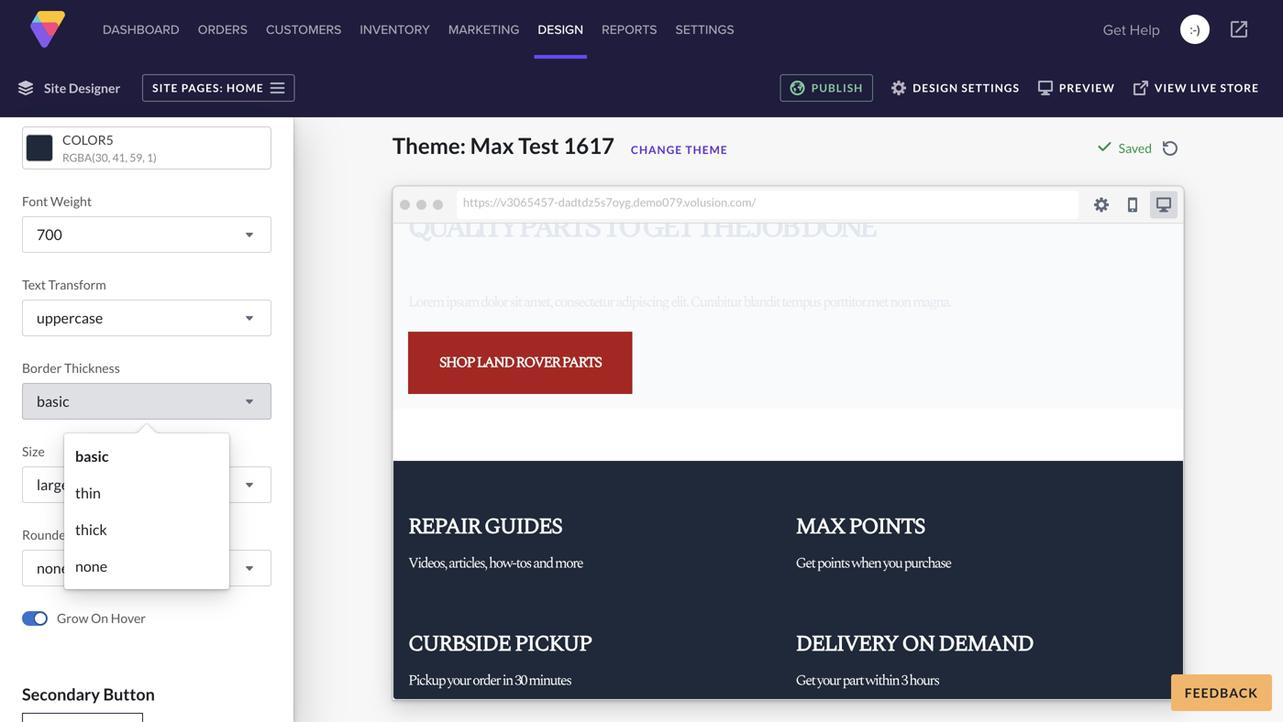 Task type: vqa. For each thing, say whether or not it's contained in the screenshot.


Task type: describe. For each thing, give the bounding box(es) containing it.
max
[[470, 133, 514, 159]]

font
[[22, 194, 48, 209]]

inventory
[[360, 20, 430, 39]]

site designer
[[44, 80, 120, 96]]

design settings button
[[883, 74, 1029, 102]]

none button
[[22, 550, 271, 587]]

inventory button
[[356, 0, 434, 59]]

publish
[[811, 81, 863, 94]]

thick link
[[69, 512, 225, 548]]

reports
[[602, 20, 657, 39]]

hover border color
[[22, 104, 133, 119]]

thin
[[75, 484, 101, 502]]

site for site designer
[[44, 80, 66, 96]]

dadtdz5s7oyg.demo079.volusion.com/
[[558, 195, 756, 209]]

pages:
[[181, 81, 223, 94]]

site pages: home
[[152, 81, 264, 94]]

settings button
[[672, 0, 738, 59]]

font weight
[[22, 194, 92, 209]]

700
[[37, 226, 62, 244]]

transform
[[48, 277, 106, 293]]

secondary
[[22, 685, 100, 705]]

view
[[1155, 81, 1187, 94]]

thick
[[75, 521, 107, 539]]

view live store
[[1155, 81, 1259, 94]]

:-)
[[1190, 20, 1200, 39]]

view live store button
[[1124, 74, 1268, 102]]

thickness
[[64, 360, 120, 376]]

design
[[538, 20, 583, 39]]

preview button
[[1029, 74, 1124, 102]]

reports button
[[598, 0, 661, 59]]

text transform
[[22, 277, 106, 293]]

dashboard image
[[29, 11, 66, 48]]

home
[[227, 81, 264, 94]]

marketing
[[448, 20, 519, 39]]

grow on hover
[[57, 611, 146, 626]]

41,
[[112, 151, 128, 164]]

theme:
[[392, 133, 466, 159]]

1617
[[563, 133, 614, 159]]

sidebar element
[[0, 102, 293, 723]]

on
[[91, 611, 108, 626]]

59,
[[130, 151, 145, 164]]

0 vertical spatial border
[[59, 104, 99, 119]]

marketing button
[[445, 0, 523, 59]]

volusion-logo link
[[29, 11, 66, 48]]

menu containing basic
[[64, 434, 229, 590]]

change
[[631, 143, 683, 156]]

theme: max test 1617
[[392, 133, 614, 159]]

uppercase
[[37, 309, 103, 327]]

https://v3065457-dadtdz5s7oyg.demo079.volusion.com/
[[463, 195, 756, 209]]

secondary button
[[22, 685, 155, 705]]

0 vertical spatial hover
[[22, 104, 57, 119]]

basic link
[[69, 438, 225, 475]]

size
[[22, 444, 45, 459]]

rgba(30,
[[62, 151, 110, 164]]

none for none button
[[37, 559, 69, 577]]

customers button
[[262, 0, 345, 59]]

design button
[[534, 0, 587, 59]]

get
[[1103, 19, 1126, 40]]

store
[[1220, 81, 1259, 94]]

color5 rgba(30, 41, 59, 1)
[[62, 132, 157, 164]]

get help link
[[1097, 11, 1166, 48]]

preview
[[1059, 81, 1115, 94]]

weight
[[50, 194, 92, 209]]



Task type: locate. For each thing, give the bounding box(es) containing it.
settings
[[961, 81, 1020, 94]]

color
[[102, 104, 133, 119]]

https://v3065457-
[[463, 195, 558, 209]]

none inside button
[[37, 559, 69, 577]]

get help
[[1103, 19, 1160, 40]]

basic inside button
[[37, 393, 69, 410]]

0 horizontal spatial none
[[37, 559, 69, 577]]

grow
[[57, 611, 88, 626]]

thin link
[[69, 475, 225, 512]]

rounded
[[22, 527, 73, 543]]

design settings
[[913, 81, 1020, 94]]

customers
[[266, 20, 342, 39]]

site pages: home button
[[142, 74, 295, 102]]

help
[[1130, 19, 1160, 40]]

publish button
[[780, 74, 873, 102]]

change theme
[[631, 143, 728, 156]]

feedback
[[1185, 686, 1258, 701]]

orders
[[198, 20, 248, 39]]

1)
[[147, 151, 157, 164]]

0 horizontal spatial basic
[[37, 393, 69, 410]]

site
[[44, 80, 66, 96], [152, 81, 178, 94]]

0 horizontal spatial site
[[44, 80, 66, 96]]

saved
[[1119, 140, 1152, 156]]

1 vertical spatial border
[[22, 360, 62, 376]]

none
[[75, 558, 107, 576], [37, 559, 69, 577]]

feedback button
[[1171, 675, 1272, 712]]

none link
[[69, 548, 225, 585]]

button
[[103, 685, 155, 705]]

1 horizontal spatial basic
[[75, 448, 109, 465]]

0 horizontal spatial hover
[[22, 104, 57, 119]]

)
[[1197, 20, 1200, 39]]

basic up thin
[[75, 448, 109, 465]]

none for none link
[[75, 558, 107, 576]]

color5
[[62, 132, 113, 148]]

uppercase button
[[22, 300, 271, 337]]

test
[[518, 133, 559, 159]]

none down the thick
[[75, 558, 107, 576]]

border
[[59, 104, 99, 119], [22, 360, 62, 376]]

border down site designer
[[59, 104, 99, 119]]

dashboard link
[[99, 0, 183, 59]]

orders button
[[194, 0, 251, 59]]

1 horizontal spatial none
[[75, 558, 107, 576]]

none inside menu
[[75, 558, 107, 576]]

site for site pages: home
[[152, 81, 178, 94]]

live
[[1190, 81, 1217, 94]]

border left thickness
[[22, 360, 62, 376]]

hover
[[22, 104, 57, 119], [111, 611, 146, 626]]

border thickness
[[22, 360, 120, 376]]

basic inside menu
[[75, 448, 109, 465]]

site up the "hover border color" at the top left of the page
[[44, 80, 66, 96]]

700 button
[[22, 216, 271, 253]]

1 vertical spatial basic
[[75, 448, 109, 465]]

text
[[22, 277, 46, 293]]

designer
[[69, 80, 120, 96]]

theme
[[686, 143, 728, 156]]

large
[[37, 476, 69, 494]]

:-
[[1190, 20, 1197, 39]]

basic for basic link
[[75, 448, 109, 465]]

saved image
[[1098, 139, 1112, 154]]

basic
[[37, 393, 69, 410], [75, 448, 109, 465]]

:-) link
[[1180, 15, 1210, 44]]

hover down site designer
[[22, 104, 57, 119]]

1 vertical spatial hover
[[111, 611, 146, 626]]

large button
[[22, 467, 271, 504]]

1 horizontal spatial hover
[[111, 611, 146, 626]]

0 vertical spatial basic
[[37, 393, 69, 410]]

1 horizontal spatial site
[[152, 81, 178, 94]]

design
[[913, 81, 958, 94]]

dashboard
[[103, 20, 180, 39]]

basic for basic button
[[37, 393, 69, 410]]

settings
[[676, 20, 734, 39]]

hover right on
[[111, 611, 146, 626]]

site inside button
[[152, 81, 178, 94]]

basic button
[[22, 383, 271, 420]]

none down rounded
[[37, 559, 69, 577]]

site left 'pages:'
[[152, 81, 178, 94]]

basic down border thickness
[[37, 393, 69, 410]]

menu
[[64, 434, 229, 590]]



